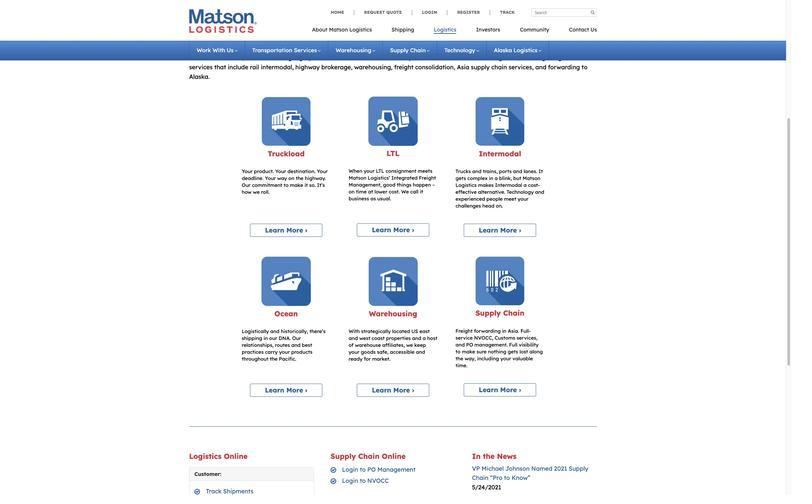 Task type: describe. For each thing, give the bounding box(es) containing it.
on inside when your ltl consignment meets matson logistics' integrated freight management, good things happen – on time at lower cost. we call it business as usual.
[[349, 189, 355, 195]]

our inside source, store, and deliver your products faster, better, and more reliably with matson logistics. our services and technology are customized to drive efficiencies in—and costs out—of supply chain networks for retailers, manufacturers, and distributors.
[[463, 0, 473, 4]]

efficiencies
[[213, 6, 246, 13]]

throughout
[[242, 356, 269, 363]]

highway.
[[305, 175, 326, 182]]

gets inside trucks and trains, ports and lanes. it gets complex in a blink, but matson logistics makes intermodal a cost- effective alternative. technology and experienced people meet your challenges head on.
[[456, 175, 466, 182]]

learn for supply chain
[[479, 386, 498, 394]]

chain up login to po management link
[[358, 452, 380, 462]]

› for intermodal
[[519, 226, 521, 235]]

work with us link
[[197, 47, 238, 54]]

and down cost-
[[535, 189, 544, 195]]

0 horizontal spatial us
[[227, 47, 234, 54]]

supply inside established in 1987, we extend the geographic reach of matson's ocean transportation network with our integrated, asset-light logistics services that include rail intermodal, highway brokerage, warehousing, freight consolidation, asia supply chain services, and forwarding to alaska.
[[471, 64, 490, 71]]

we inside the with strategically located us east and west coast properties and a host of warehouse affiliates, we keep your goods safe, accessible and ready for market.
[[406, 343, 413, 349]]

truckload
[[268, 149, 305, 158]]

keep
[[414, 343, 426, 349]]

logistics up transportation
[[258, 38, 284, 46]]

request quote
[[364, 10, 402, 15]]

about
[[312, 26, 328, 33]]

logistics down networks
[[349, 26, 372, 33]]

manufacturers,
[[411, 6, 455, 13]]

5/24/2021
[[472, 484, 501, 492]]

technology inside trucks and trains, ports and lanes. it gets complex in a blink, but matson logistics makes intermodal a cost- effective alternative. technology and experienced people meet your challenges head on.
[[507, 189, 534, 195]]

with strategically located us east and west coast properties and a host of warehouse affiliates, we keep your goods safe, accessible and ready for market.
[[349, 329, 437, 363]]

› for ocean
[[305, 387, 307, 395]]

your inside logistically and historically, there's shipping in our dna. our relationships, routes and best practices carry your products throughout the pacific.
[[279, 350, 290, 356]]

to inside established in 1987, we extend the geographic reach of matson's ocean transportation network with our integrated, asset-light logistics services that include rail intermodal, highway brokerage, warehousing, freight consolidation, asia supply chain services, and forwarding to alaska.
[[582, 64, 588, 71]]

learn more › link for truckload
[[250, 224, 322, 237]]

lost
[[520, 349, 528, 355]]

of inside established in 1987, we extend the geographic reach of matson's ocean transportation network with our integrated, asset-light logistics services that include rail intermodal, highway brokerage, warehousing, freight consolidation, asia supply chain services, and forwarding to alaska.
[[341, 54, 346, 62]]

deadline.
[[242, 175, 264, 182]]

1 horizontal spatial supply chain
[[476, 309, 525, 318]]

business
[[349, 196, 369, 202]]

› for supply chain
[[519, 386, 521, 394]]

forwarding inside freight forwarding in asia. full- service nvocc, customs services, and po management. full visibility to make sure nothing gets lost along the way, including your valuable time.
[[474, 328, 501, 334]]

shipping link
[[382, 24, 424, 38]]

shipping
[[392, 26, 414, 33]]

management.
[[475, 342, 508, 348]]

po inside freight forwarding in asia. full- service nvocc, customs services, and po management. full visibility to make sure nothing gets lost along the way, including your valuable time.
[[466, 342, 473, 348]]

learn more › for ocean
[[265, 387, 307, 395]]

established
[[189, 54, 222, 62]]

more inside source, store, and deliver your products faster, better, and more reliably with matson logistics. our services and technology are customized to drive efficiencies in—and costs out—of supply chain networks for retailers, manufacturers, and distributors.
[[358, 0, 373, 4]]

matson logistics less than truckload icon image
[[368, 97, 418, 146]]

your product. your destination. your deadline.  your way on the highway. our commitment to make it so. it's how we roll.
[[242, 168, 328, 195]]

service
[[456, 335, 473, 341]]

better,
[[325, 0, 344, 4]]

to inside source, store, and deliver your products faster, better, and more reliably with matson logistics. our services and technology are customized to drive efficiencies in—and costs out—of supply chain networks for retailers, manufacturers, and distributors.
[[189, 6, 195, 13]]

including
[[477, 356, 499, 362]]

a for warehousing
[[423, 336, 426, 342]]

technology
[[513, 0, 545, 4]]

more for ltl
[[393, 226, 410, 234]]

0 vertical spatial supply chain link
[[390, 47, 430, 54]]

supply chain online
[[331, 452, 406, 462]]

intermodal inside trucks and trains, ports and lanes. it gets complex in a blink, but matson logistics makes intermodal a cost- effective alternative. technology and experienced people meet your challenges head on.
[[495, 182, 522, 189]]

learn more › link for ocean
[[250, 384, 322, 398]]

ltl inside when your ltl consignment meets matson logistics' integrated freight management, good things happen – on time at lower cost. we call it business as usual.
[[376, 168, 384, 174]]

1 online from the left
[[224, 452, 248, 462]]

register
[[457, 10, 480, 15]]

effective
[[456, 189, 477, 195]]

gets inside freight forwarding in asia. full- service nvocc, customs services, and po management. full visibility to make sure nothing gets lost along the way, including your valuable time.
[[508, 349, 518, 355]]

product.
[[254, 168, 274, 175]]

customs
[[495, 335, 515, 341]]

ocean link
[[274, 310, 298, 319]]

that
[[214, 64, 226, 71]]

way,
[[465, 356, 476, 362]]

experienced
[[456, 196, 485, 202]]

ltl link
[[387, 149, 400, 158]]

investors link
[[466, 24, 510, 38]]

intermodal,
[[261, 64, 294, 71]]

with inside the with strategically located us east and west coast properties and a host of warehouse affiliates, we keep your goods safe, accessible and ready for market.
[[349, 329, 360, 335]]

in inside established in 1987, we extend the geographic reach of matson's ocean transportation network with our integrated, asset-light logistics services that include rail intermodal, highway brokerage, warehousing, freight consolidation, asia supply chain services, and forwarding to alaska.
[[224, 54, 229, 62]]

customer:
[[194, 471, 221, 478]]

0 horizontal spatial with
[[213, 47, 225, 54]]

matson inside trucks and trains, ports and lanes. it gets complex in a blink, but matson logistics makes intermodal a cost- effective alternative. technology and experienced people meet your challenges head on.
[[523, 175, 541, 182]]

the inside logistically and historically, there's shipping in our dna. our relationships, routes and best practices carry your products throughout the pacific.
[[270, 356, 278, 363]]

0 vertical spatial warehousing
[[336, 47, 371, 54]]

and up efficiencies
[[230, 0, 241, 4]]

services
[[294, 47, 317, 54]]

matson up "learn about us: matson logistics company profile"
[[255, 22, 277, 30]]

time.
[[456, 363, 468, 369]]

on.
[[496, 203, 503, 209]]

0 vertical spatial our
[[209, 22, 219, 30]]

learn about us: matson logistics company profile
[[189, 38, 333, 46]]

learn more › for supply chain
[[479, 386, 521, 394]]

(90
[[305, 22, 314, 30]]

people
[[487, 196, 503, 202]]

our inside established in 1987, we extend the geographic reach of matson's ocean transportation network with our integrated, asset-light logistics services that include rail intermodal, highway brokerage, warehousing, freight consolidation, asia supply chain services, and forwarding to alaska.
[[477, 54, 486, 62]]

asia.
[[508, 328, 519, 334]]

your inside source, store, and deliver your products faster, better, and more reliably with matson logistics. our services and technology are customized to drive efficiencies in—and costs out—of supply chain networks for retailers, manufacturers, and distributors.
[[264, 0, 277, 4]]

logistics up customer: link
[[189, 452, 222, 462]]

about
[[207, 38, 224, 46]]

intermodal link
[[479, 149, 521, 158]]

more for ocean
[[286, 387, 303, 395]]

supply inside vp michael johnson named 2021 supply chain "pro to know" 5/24/2021
[[569, 465, 589, 473]]

your inside when your ltl consignment meets matson logistics' integrated freight management, good things happen – on time at lower cost. we call it business as usual.
[[364, 168, 375, 174]]

1 horizontal spatial supply chain link
[[476, 309, 525, 318]]

at
[[368, 189, 373, 195]]

forwarding inside established in 1987, we extend the geographic reach of matson's ocean transportation network with our integrated, asset-light logistics services that include rail intermodal, highway brokerage, warehousing, freight consolidation, asia supply chain services, and forwarding to alaska.
[[548, 64, 580, 71]]

vp michael johnson named 2021 supply chain "pro to know" link
[[472, 465, 589, 482]]

1 vertical spatial warehousing link
[[369, 310, 417, 319]]

make inside your product. your destination. your deadline.  your way on the highway. our commitment to make it so. it's how we roll.
[[290, 182, 303, 189]]

us:
[[226, 38, 234, 46]]

login for login to po management
[[342, 466, 358, 474]]

contact us
[[569, 26, 597, 33]]

watch
[[189, 22, 208, 30]]

–
[[432, 182, 435, 188]]

alternative.
[[478, 189, 505, 195]]

management
[[377, 466, 416, 474]]

2 online from the left
[[382, 452, 406, 462]]

know"
[[512, 475, 530, 482]]

your up commitment
[[265, 175, 276, 182]]

learn more › link for ltl
[[357, 224, 429, 237]]

› for truckload
[[305, 226, 307, 235]]

michael
[[482, 465, 504, 473]]

0 horizontal spatial supply chain
[[390, 47, 426, 54]]

and up the "but" at the right top of the page
[[513, 168, 522, 175]]

0 vertical spatial ltl
[[387, 149, 400, 158]]

freight forwarding in asia. full- service nvocc, customs services, and po management. full visibility to make sure nothing gets lost along the way, including your valuable time.
[[456, 328, 543, 369]]

transportation
[[252, 47, 292, 54]]

1 vertical spatial a
[[524, 182, 527, 189]]

highway
[[295, 64, 320, 71]]

the inside freight forwarding in asia. full- service nvocc, customs services, and po management. full visibility to make sure nothing gets lost along the way, including your valuable time.
[[456, 356, 463, 362]]

track shipments
[[206, 488, 253, 496]]

and inside freight forwarding in asia. full- service nvocc, customs services, and po management. full visibility to make sure nothing gets lost along the way, including your valuable time.
[[456, 342, 465, 348]]

cost-
[[528, 182, 540, 189]]

more for warehousing
[[393, 387, 410, 395]]

challenges
[[456, 203, 481, 209]]

meets
[[418, 168, 433, 174]]

for inside the with strategically located us east and west coast properties and a host of warehouse affiliates, we keep your goods safe, accessible and ready for market.
[[364, 356, 371, 363]]

logistics'
[[368, 175, 390, 181]]

trains,
[[483, 168, 498, 175]]

us inside top menu navigation
[[591, 26, 597, 33]]

to inside freight forwarding in asia. full- service nvocc, customs services, and po management. full visibility to make sure nothing gets lost along the way, including your valuable time.
[[456, 349, 461, 355]]

management,
[[349, 182, 382, 188]]

usual.
[[377, 196, 391, 202]]

chain up transportation
[[410, 47, 426, 54]]

a for intermodal
[[495, 175, 498, 182]]

drive
[[197, 6, 211, 13]]

ocean
[[274, 310, 298, 319]]

home link
[[331, 10, 354, 15]]

matson inside source, store, and deliver your products faster, better, and more reliably with matson logistics. our services and technology are customized to drive efficiencies in—and costs out—of supply chain networks for retailers, manufacturers, and distributors.
[[412, 0, 433, 4]]

your up way
[[275, 168, 286, 175]]

services inside source, store, and deliver your products faster, better, and more reliably with matson logistics. our services and technology are customized to drive efficiencies in—and costs out—of supply chain networks for retailers, manufacturers, and distributors.
[[475, 0, 499, 4]]

Search search field
[[531, 8, 597, 17]]

full-
[[521, 328, 531, 334]]

› for ltl
[[412, 226, 414, 234]]

makes
[[478, 182, 494, 189]]

matson down meet
[[235, 38, 257, 46]]

logistics inside trucks and trains, ports and lanes. it gets complex in a blink, but matson logistics makes intermodal a cost- effective alternative. technology and experienced people meet your challenges head on.
[[456, 182, 477, 189]]

dna.
[[279, 336, 291, 342]]

in the news
[[472, 452, 517, 462]]

your inside the with strategically located us east and west coast properties and a host of warehouse affiliates, we keep your goods safe, accessible and ready for market.
[[349, 350, 360, 356]]

visibility
[[519, 342, 539, 348]]

along
[[530, 349, 543, 355]]



Task type: locate. For each thing, give the bounding box(es) containing it.
1 vertical spatial technology
[[507, 189, 534, 195]]

technology up network
[[445, 47, 475, 54]]

logistics down out—of
[[278, 22, 304, 30]]

0 vertical spatial freight
[[419, 175, 436, 181]]

more for truckload
[[286, 226, 303, 235]]

learn more › for intermodal
[[479, 226, 521, 235]]

0 horizontal spatial gets
[[456, 175, 466, 182]]

your down the nothing
[[500, 356, 511, 362]]

0 vertical spatial login
[[422, 10, 437, 15]]

0 vertical spatial chain
[[329, 6, 345, 13]]

a inside the with strategically located us east and west coast properties and a host of warehouse affiliates, we keep your goods safe, accessible and ready for market.
[[423, 336, 426, 342]]

with for network
[[463, 54, 475, 62]]

your up highway. on the left of page
[[317, 168, 328, 175]]

our inside logistically and historically, there's shipping in our dna. our relationships, routes and best practices carry your products throughout the pacific.
[[292, 336, 301, 342]]

us down us:
[[227, 47, 234, 54]]

1 vertical spatial products
[[291, 350, 313, 356]]

historically,
[[281, 329, 308, 335]]

0 horizontal spatial supply chain link
[[390, 47, 430, 54]]

in—and
[[247, 6, 269, 13]]

truckload link
[[268, 149, 305, 158]]

the
[[296, 175, 304, 182], [456, 356, 463, 362], [270, 356, 278, 363], [483, 452, 495, 462]]

and up track link
[[500, 0, 511, 4]]

freight up service
[[456, 328, 473, 334]]

matson up login link
[[412, 0, 433, 4]]

track for track shipments
[[206, 488, 222, 496]]

on right way
[[288, 175, 294, 182]]

properties
[[386, 336, 411, 342]]

1 horizontal spatial gets
[[508, 349, 518, 355]]

1 horizontal spatial our
[[269, 336, 277, 342]]

1 horizontal spatial chain
[[491, 64, 507, 71]]

make down destination.
[[290, 182, 303, 189]]

1 vertical spatial make
[[462, 349, 475, 355]]

products inside logistically and historically, there's shipping in our dna. our relationships, routes and best practices carry your products throughout the pacific.
[[291, 350, 313, 356]]

and left west
[[349, 336, 358, 342]]

learn more ›
[[372, 226, 414, 234], [265, 226, 307, 235], [479, 226, 521, 235], [479, 386, 521, 394], [372, 387, 414, 395], [265, 387, 307, 395]]

ports
[[499, 168, 512, 175]]

1 horizontal spatial services
[[475, 0, 499, 4]]

learn more › for ltl
[[372, 226, 414, 234]]

complex
[[468, 175, 488, 182]]

nothing
[[488, 349, 506, 355]]

None search field
[[531, 8, 597, 17]]

to inside your product. your destination. your deadline.  your way on the highway. our commitment to make it so. it's how we roll.
[[284, 182, 289, 189]]

destination.
[[288, 168, 316, 175]]

1 horizontal spatial freight
[[456, 328, 473, 334]]

freight inside when your ltl consignment meets matson logistics' integrated freight management, good things happen – on time at lower cost. we call it business as usual.
[[419, 175, 436, 181]]

it inside when your ltl consignment meets matson logistics' integrated freight management, good things happen – on time at lower cost. we call it business as usual.
[[420, 189, 423, 195]]

it inside your product. your destination. your deadline.  your way on the highway. our commitment to make it so. it's how we roll.
[[305, 182, 308, 189]]

learn for intermodal
[[479, 226, 498, 235]]

transportation
[[394, 54, 436, 62]]

1 horizontal spatial ltl
[[387, 149, 400, 158]]

0 vertical spatial of
[[341, 54, 346, 62]]

integrated,
[[488, 54, 520, 62]]

chain down vp
[[472, 475, 489, 482]]

matson logistics company profile link
[[235, 38, 333, 46]]

track for track link
[[500, 10, 515, 15]]

ltl up the consignment
[[387, 149, 400, 158]]

learn for ltl
[[372, 226, 391, 234]]

1 vertical spatial our
[[242, 182, 251, 189]]

0 horizontal spatial with
[[398, 0, 410, 4]]

1 horizontal spatial technology
[[507, 189, 534, 195]]

we inside your product. your destination. your deadline.  your way on the highway. our commitment to make it so. it's how we roll.
[[253, 189, 260, 195]]

integrated
[[392, 175, 418, 181]]

learn for ocean
[[265, 387, 284, 395]]

your up costs
[[264, 0, 277, 4]]

login inside login link
[[422, 10, 437, 15]]

on left time
[[349, 189, 355, 195]]

in up relationships,
[[264, 336, 268, 342]]

and down the "logistics." at the right of page
[[457, 6, 468, 13]]

home
[[331, 10, 344, 15]]

1 vertical spatial chain
[[491, 64, 507, 71]]

freight down 'meets'
[[419, 175, 436, 181]]

work with us
[[197, 47, 234, 54]]

login for login
[[422, 10, 437, 15]]

0 vertical spatial supply chain
[[390, 47, 426, 54]]

and up complex
[[472, 168, 482, 175]]

sure
[[477, 349, 487, 355]]

0 horizontal spatial make
[[290, 182, 303, 189]]

a down east
[[423, 336, 426, 342]]

with up west
[[349, 329, 360, 335]]

2 vertical spatial a
[[423, 336, 426, 342]]

products inside source, store, and deliver your products faster, better, and more reliably with matson logistics. our services and technology are customized to drive efficiencies in—and costs out—of supply chain networks for retailers, manufacturers, and distributors.
[[278, 0, 304, 4]]

warehousing up located
[[369, 310, 417, 319]]

and up dna.
[[270, 329, 280, 335]]

in inside freight forwarding in asia. full- service nvocc, customs services, and po management. full visibility to make sure nothing gets lost along the way, including your valuable time.
[[502, 328, 506, 334]]

gets down trucks
[[456, 175, 466, 182]]

meet
[[239, 22, 254, 30]]

top menu navigation
[[312, 24, 597, 38]]

shipping
[[242, 336, 262, 342]]

roll.
[[261, 189, 270, 195]]

0 vertical spatial we
[[253, 189, 260, 195]]

2 horizontal spatial our
[[477, 54, 486, 62]]

gets
[[456, 175, 466, 182], [508, 349, 518, 355]]

to inside vp michael johnson named 2021 supply chain "pro to know" 5/24/2021
[[504, 475, 510, 482]]

community
[[520, 26, 549, 33]]

our inside your product. your destination. your deadline.  your way on the highway. our commitment to make it so. it's how we roll.
[[242, 182, 251, 189]]

for inside source, store, and deliver your products faster, better, and more reliably with matson logistics. our services and technology are customized to drive efficiencies in—and costs out—of supply chain networks for retailers, manufacturers, and distributors.
[[374, 6, 383, 13]]

supply right asia
[[471, 64, 490, 71]]

in down trains,
[[489, 175, 493, 182]]

1 vertical spatial supply
[[471, 64, 490, 71]]

intermodal down blink,
[[495, 182, 522, 189]]

matson down when
[[349, 175, 366, 181]]

make inside freight forwarding in asia. full- service nvocc, customs services, and po management. full visibility to make sure nothing gets lost along the way, including your valuable time.
[[462, 349, 475, 355]]

your up the logistics'
[[364, 168, 375, 174]]

brokerage,
[[321, 64, 353, 71]]

faster,
[[306, 0, 324, 4]]

services, and
[[509, 64, 547, 71]]

1 vertical spatial supply chain link
[[476, 309, 525, 318]]

to
[[189, 6, 195, 13], [582, 64, 588, 71], [284, 182, 289, 189], [456, 349, 461, 355], [360, 466, 366, 474], [504, 475, 510, 482], [360, 478, 366, 485]]

1 horizontal spatial with
[[349, 329, 360, 335]]

2 vertical spatial login
[[342, 478, 358, 485]]

track down customer:
[[206, 488, 222, 496]]

login to po management link
[[342, 466, 416, 474]]

login for login to nvocc
[[342, 478, 358, 485]]

0 horizontal spatial ltl
[[376, 168, 384, 174]]

1 horizontal spatial our
[[292, 336, 301, 342]]

login left nvocc
[[342, 478, 358, 485]]

0 vertical spatial technology
[[445, 47, 475, 54]]

0 vertical spatial with
[[398, 0, 410, 4]]

0 horizontal spatial our
[[209, 22, 219, 30]]

1 vertical spatial po
[[367, 466, 376, 474]]

a down trains,
[[495, 175, 498, 182]]

1 horizontal spatial supply
[[471, 64, 490, 71]]

when your ltl consignment meets matson logistics' integrated freight management, good things happen – on time at lower cost. we call it business as usual.
[[349, 168, 436, 202]]

a left cost-
[[524, 182, 527, 189]]

2 horizontal spatial a
[[524, 182, 527, 189]]

0 horizontal spatial supply
[[309, 6, 328, 13]]

0 vertical spatial with
[[213, 47, 225, 54]]

community link
[[510, 24, 559, 38]]

practices
[[242, 350, 264, 356]]

your inside freight forwarding in asia. full- service nvocc, customs services, and po management. full visibility to make sure nothing gets lost along the way, including your valuable time.
[[500, 356, 511, 362]]

alaska logistics
[[494, 47, 538, 54]]

the up time.
[[456, 356, 463, 362]]

quote
[[386, 10, 402, 15]]

learn more › for warehousing
[[372, 387, 414, 395]]

matson down home
[[329, 26, 348, 33]]

chain inside established in 1987, we extend the geographic reach of matson's ocean transportation network with our integrated, asset-light logistics services that include rail intermodal, highway brokerage, warehousing, freight consolidation, asia supply chain services, and forwarding to alaska.
[[491, 64, 507, 71]]

with inside source, store, and deliver your products faster, better, and more reliably with matson logistics. our services and technology are customized to drive efficiencies in—and costs out—of supply chain networks for retailers, manufacturers, and distributors.
[[398, 0, 410, 4]]

good
[[383, 182, 396, 188]]

matson down lanes.
[[523, 175, 541, 182]]

2 horizontal spatial our
[[463, 0, 473, 4]]

in
[[224, 54, 229, 62], [489, 175, 493, 182], [502, 328, 506, 334], [264, 336, 268, 342]]

1 vertical spatial intermodal
[[495, 182, 522, 189]]

source, store, and deliver your products faster, better, and more reliably with matson logistics. our services and technology are customized to drive efficiencies in—and costs out—of supply chain networks for retailers, manufacturers, and distributors.
[[189, 0, 590, 13]]

accessible
[[390, 350, 415, 356]]

meet
[[504, 196, 516, 202]]

learn more › link for intermodal
[[464, 224, 536, 237]]

so.
[[309, 182, 316, 189]]

warehousing link up matson's
[[336, 47, 375, 54]]

0 vertical spatial on
[[288, 175, 294, 182]]

track inside track link
[[500, 10, 515, 15]]

it left so.
[[305, 182, 308, 189]]

1 vertical spatial of
[[349, 343, 354, 349]]

1 horizontal spatial we
[[406, 343, 413, 349]]

freight inside freight forwarding in asia. full- service nvocc, customs services, and po management. full visibility to make sure nothing gets lost along the way, including your valuable time.
[[456, 328, 473, 334]]

supply down faster,
[[309, 6, 328, 13]]

products up out—of
[[278, 0, 304, 4]]

matson inside top menu navigation
[[329, 26, 348, 33]]

track link
[[490, 10, 515, 15]]

1 horizontal spatial on
[[349, 189, 355, 195]]

work
[[197, 47, 211, 54]]

ltl up the logistics'
[[376, 168, 384, 174]]

pacific.
[[279, 356, 296, 363]]

services up alaska.
[[189, 64, 213, 71]]

with for reliably
[[398, 0, 410, 4]]

0 vertical spatial supply
[[309, 6, 328, 13]]

trucks
[[456, 168, 471, 175]]

1 vertical spatial track
[[206, 488, 222, 496]]

your up deadline.
[[242, 168, 253, 175]]

0 horizontal spatial our
[[242, 182, 251, 189]]

of inside the with strategically located us east and west coast properties and a host of warehouse affiliates, we keep your goods safe, accessible and ready for market.
[[349, 343, 354, 349]]

1 vertical spatial warehousing
[[369, 310, 417, 319]]

gets down the full
[[508, 349, 518, 355]]

networks
[[347, 6, 373, 13]]

your down the routes on the bottom left
[[279, 350, 290, 356]]

chain inside vp michael johnson named 2021 supply chain "pro to know" 5/24/2021
[[472, 475, 489, 482]]

learn for warehousing
[[372, 387, 391, 395]]

0 vertical spatial for
[[374, 6, 383, 13]]

west
[[359, 336, 370, 342]]

1 vertical spatial gets
[[508, 349, 518, 355]]

logistics down manufacturers,
[[434, 26, 456, 33]]

reach
[[323, 54, 339, 62]]

the right in
[[483, 452, 495, 462]]

distributors.
[[469, 6, 504, 13]]

your up ready
[[349, 350, 360, 356]]

login to nvocc link
[[342, 478, 389, 485]]

chain inside source, store, and deliver your products faster, better, and more reliably with matson logistics. our services and technology are customized to drive efficiencies in—and costs out—of supply chain networks for retailers, manufacturers, and distributors.
[[329, 6, 345, 13]]

routes
[[275, 343, 290, 349]]

warehousing link up located
[[369, 310, 417, 319]]

1 vertical spatial ltl
[[376, 168, 384, 174]]

affiliates,
[[382, 343, 405, 349]]

0 horizontal spatial it
[[305, 182, 308, 189]]

1 vertical spatial services
[[189, 64, 213, 71]]

0 vertical spatial po
[[466, 342, 473, 348]]

your inside trucks and trains, ports and lanes. it gets complex in a blink, but matson logistics makes intermodal a cost- effective alternative. technology and experienced people meet your challenges head on.
[[518, 196, 529, 202]]

how
[[242, 189, 252, 195]]

our down technology link
[[477, 54, 486, 62]]

2 vertical spatial our
[[292, 336, 301, 342]]

matson inside when your ltl consignment meets matson logistics' integrated freight management, good things happen – on time at lower cost. we call it business as usual.
[[349, 175, 366, 181]]

profile
[[315, 38, 333, 46]]

call
[[410, 189, 419, 195]]

vp michael johnson named 2021 supply chain "pro to know" 5/24/2021
[[472, 465, 589, 492]]

1 vertical spatial forwarding
[[474, 328, 501, 334]]

2021
[[554, 465, 567, 473]]

learn more › for truckload
[[265, 226, 307, 235]]

of up ready
[[349, 343, 354, 349]]

our inside logistically and historically, there's shipping in our dna. our relationships, routes and best practices carry your products throughout the pacific.
[[269, 336, 277, 342]]

0 vertical spatial services
[[475, 0, 499, 4]]

our up register
[[463, 0, 473, 4]]

0 vertical spatial it
[[305, 182, 308, 189]]

in
[[472, 452, 481, 462]]

1 horizontal spatial it
[[420, 189, 423, 195]]

and down keep
[[416, 350, 425, 356]]

lanes.
[[524, 168, 537, 175]]

1 vertical spatial we
[[406, 343, 413, 349]]

technology link
[[445, 47, 479, 54]]

search image
[[591, 10, 595, 14]]

deliver
[[243, 0, 262, 4]]

0 vertical spatial track
[[500, 10, 515, 15]]

on inside your product. your destination. your deadline.  your way on the highway. our commitment to make it so. it's how we roll.
[[288, 175, 294, 182]]

with up retailers,
[[398, 0, 410, 4]]

transportation services
[[252, 47, 317, 54]]

forwarding up nvocc,
[[474, 328, 501, 334]]

it
[[305, 182, 308, 189], [420, 189, 423, 195]]

and left best
[[291, 343, 301, 349]]

our left dna.
[[269, 336, 277, 342]]

1 horizontal spatial for
[[374, 6, 383, 13]]

the down carry
[[270, 356, 278, 363]]

supply inside source, store, and deliver your products faster, better, and more reliably with matson logistics. our services and technology are customized to drive efficiencies in—and costs out—of supply chain networks for retailers, manufacturers, and distributors.
[[309, 6, 328, 13]]

intermodal up "ports"
[[479, 149, 521, 158]]

blink,
[[499, 175, 512, 182]]

costs
[[270, 6, 285, 13]]

0 horizontal spatial chain
[[329, 6, 345, 13]]

1 vertical spatial us
[[227, 47, 234, 54]]

host
[[427, 336, 437, 342]]

matson
[[412, 0, 433, 4], [255, 22, 277, 30], [329, 26, 348, 33], [235, 38, 257, 46], [349, 175, 366, 181], [523, 175, 541, 182]]

chain up "asia."
[[503, 309, 525, 318]]

full
[[509, 342, 518, 348]]

matson logistics image
[[189, 9, 257, 33]]

0 horizontal spatial we
[[253, 189, 260, 195]]

logistics link
[[424, 24, 466, 38]]

and down us
[[412, 336, 421, 342]]

1 horizontal spatial a
[[495, 175, 498, 182]]

0 horizontal spatial technology
[[445, 47, 475, 54]]

more for supply chain
[[500, 386, 517, 394]]

freight
[[419, 175, 436, 181], [456, 328, 473, 334]]

store,
[[212, 0, 228, 4]]

in inside logistically and historically, there's shipping in our dna. our relationships, routes and best practices carry your products throughout the pacific.
[[264, 336, 268, 342]]

0 vertical spatial gets
[[456, 175, 466, 182]]

login down the "logistics." at the right of page
[[422, 10, 437, 15]]

0 vertical spatial a
[[495, 175, 498, 182]]

forwarding down logistics
[[548, 64, 580, 71]]

0 horizontal spatial of
[[341, 54, 346, 62]]

0 horizontal spatial a
[[423, 336, 426, 342]]

make up way,
[[462, 349, 475, 355]]

and up networks
[[346, 0, 357, 4]]

in up customs
[[502, 328, 506, 334]]

customer: link
[[194, 471, 221, 478]]

us right contact at top right
[[591, 26, 597, 33]]

0 vertical spatial intermodal
[[479, 149, 521, 158]]

for down goods
[[364, 356, 371, 363]]

supply chain link up "asia."
[[476, 309, 525, 318]]

learn more › link for warehousing
[[357, 384, 429, 398]]

our down historically,
[[292, 336, 301, 342]]

more for intermodal
[[500, 226, 517, 235]]

market.
[[372, 356, 391, 363]]

asia
[[457, 64, 469, 71]]

1 horizontal spatial make
[[462, 349, 475, 355]]

0 horizontal spatial online
[[224, 452, 248, 462]]

po up login to nvocc link
[[367, 466, 376, 474]]

we left roll.
[[253, 189, 260, 195]]

supply chain link
[[390, 47, 430, 54], [476, 309, 525, 318]]

1 vertical spatial supply chain
[[476, 309, 525, 318]]

› for warehousing
[[412, 387, 414, 395]]

learn for truckload
[[265, 226, 284, 235]]

1 horizontal spatial forwarding
[[548, 64, 580, 71]]

0 horizontal spatial for
[[364, 356, 371, 363]]

1 vertical spatial freight
[[456, 328, 473, 334]]

with inside established in 1987, we extend the geographic reach of matson's ocean transportation network with our integrated, asset-light logistics services that include rail intermodal, highway brokerage, warehousing, freight consolidation, asia supply chain services, and forwarding to alaska.
[[463, 54, 475, 62]]

1 vertical spatial for
[[364, 356, 371, 363]]

1987, we
[[231, 54, 254, 62]]

and down service
[[456, 342, 465, 348]]

0 vertical spatial warehousing link
[[336, 47, 375, 54]]

technology up meet
[[507, 189, 534, 195]]

login up login to nvocc
[[342, 466, 358, 474]]

services inside established in 1987, we extend the geographic reach of matson's ocean transportation network with our integrated, asset-light logistics services that include rail intermodal, highway brokerage, warehousing, freight consolidation, asia supply chain services, and forwarding to alaska.
[[189, 64, 213, 71]]

east
[[420, 329, 430, 335]]

logistics
[[553, 54, 576, 62]]

logistics up asset-
[[514, 47, 538, 54]]

0 horizontal spatial freight
[[419, 175, 436, 181]]

our up how
[[242, 182, 251, 189]]

po down service
[[466, 342, 473, 348]]

track down technology
[[500, 10, 515, 15]]

ready
[[349, 356, 363, 363]]

chain down integrated,
[[491, 64, 507, 71]]

for down reliably on the top of page
[[374, 6, 383, 13]]

1 vertical spatial it
[[420, 189, 423, 195]]

with down technology link
[[463, 54, 475, 62]]

learn more › link for supply chain
[[464, 384, 536, 397]]

0 horizontal spatial forwarding
[[474, 328, 501, 334]]

the down destination.
[[296, 175, 304, 182]]

1 horizontal spatial track
[[500, 10, 515, 15]]

1 horizontal spatial online
[[382, 452, 406, 462]]

in inside trucks and trains, ports and lanes. it gets complex in a blink, but matson logistics makes intermodal a cost- effective alternative. technology and experienced people meet your challenges head on.
[[489, 175, 493, 182]]

freight
[[394, 64, 414, 71]]

rail
[[250, 64, 259, 71]]

we up accessible at the bottom of page
[[406, 343, 413, 349]]

of up brokerage,
[[341, 54, 346, 62]]

it down "happen"
[[420, 189, 423, 195]]

head
[[482, 203, 495, 209]]

0 horizontal spatial track
[[206, 488, 222, 496]]

chain down better, on the left top
[[329, 6, 345, 13]]

2 vertical spatial our
[[269, 336, 277, 342]]

valuable
[[513, 356, 533, 362]]

carry
[[265, 350, 278, 356]]

seconds).
[[316, 22, 343, 30]]

1 vertical spatial with
[[463, 54, 475, 62]]

warehousing up matson's
[[336, 47, 371, 54]]

1 vertical spatial on
[[349, 189, 355, 195]]

the inside your product. your destination. your deadline.  your way on the highway. our commitment to make it so. it's how we roll.
[[296, 175, 304, 182]]

track shipments link
[[206, 488, 253, 496]]

1 horizontal spatial us
[[591, 26, 597, 33]]

our left video:
[[209, 22, 219, 30]]

in up that
[[224, 54, 229, 62]]

include
[[228, 64, 248, 71]]



Task type: vqa. For each thing, say whether or not it's contained in the screenshot.
the top or
no



